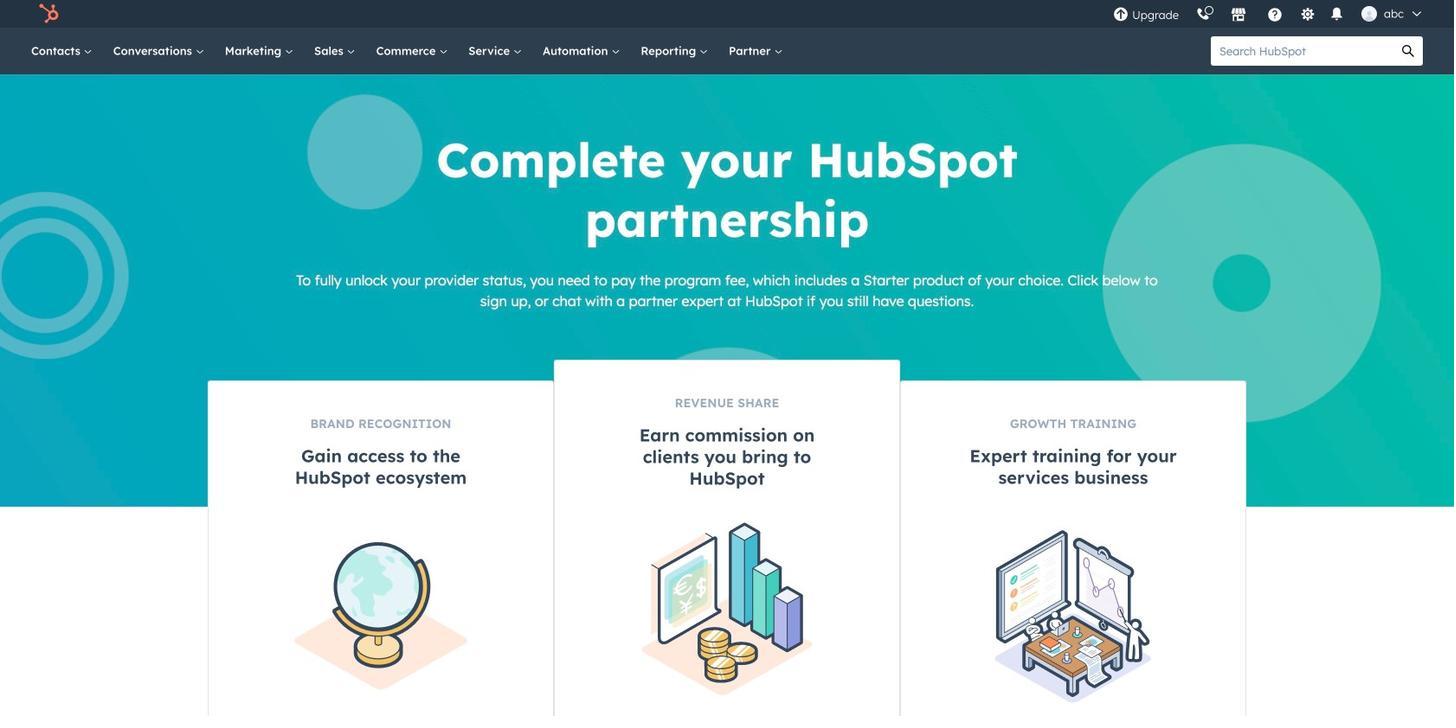 Task type: vqa. For each thing, say whether or not it's contained in the screenshot.
Garebear Orlando icon
yes



Task type: describe. For each thing, give the bounding box(es) containing it.
marketplaces image
[[1231, 8, 1247, 23]]



Task type: locate. For each thing, give the bounding box(es) containing it.
Search HubSpot search field
[[1211, 36, 1394, 66]]

menu
[[1105, 0, 1434, 28]]

garebear orlando image
[[1362, 6, 1378, 22]]



